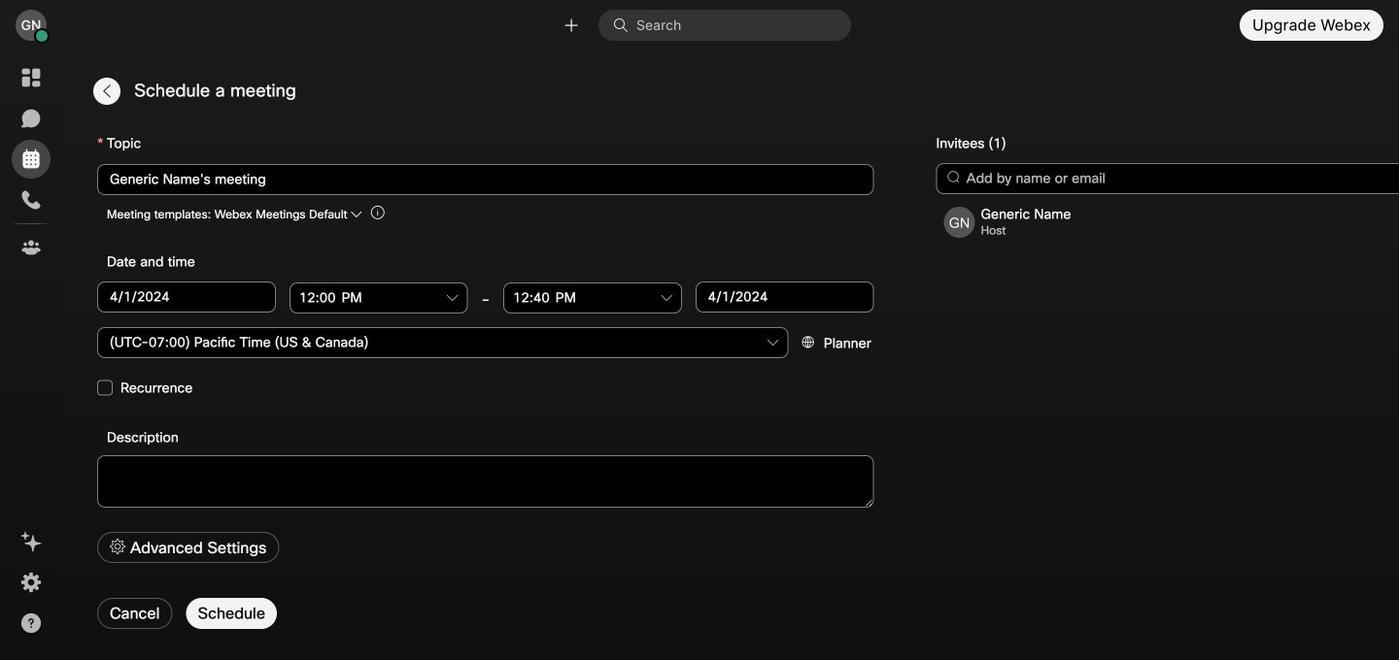 Task type: describe. For each thing, give the bounding box(es) containing it.
webex tab list
[[12, 58, 51, 267]]



Task type: vqa. For each thing, say whether or not it's contained in the screenshot.
navigation
yes



Task type: locate. For each thing, give the bounding box(es) containing it.
navigation
[[0, 51, 62, 661]]



